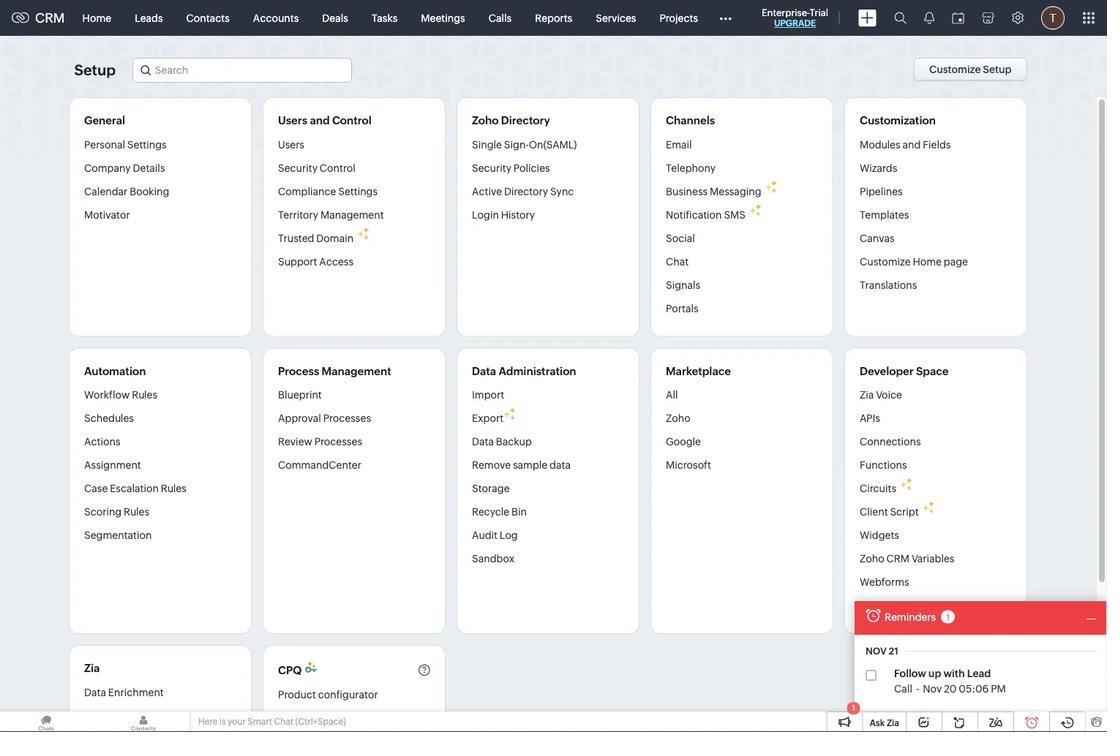 Task type: vqa. For each thing, say whether or not it's contained in the screenshot.
the Customize Home page link
yes



Task type: describe. For each thing, give the bounding box(es) containing it.
trial
[[810, 7, 828, 18]]

zia for zia voice
[[860, 389, 874, 401]]

zoho directory
[[472, 114, 550, 127]]

approval
[[278, 413, 321, 424]]

enrichment
[[108, 687, 164, 698]]

compliance settings
[[278, 185, 378, 197]]

1 vertical spatial 1
[[852, 704, 855, 713]]

audit log link
[[472, 524, 518, 547]]

single
[[472, 139, 502, 150]]

email link
[[666, 138, 692, 156]]

calendar booking link
[[84, 180, 169, 203]]

customize setup
[[929, 64, 1012, 75]]

and for users
[[310, 114, 330, 127]]

setup inside button
[[983, 64, 1012, 75]]

0 vertical spatial 1
[[946, 613, 950, 623]]

functions
[[860, 460, 907, 471]]

signals image
[[924, 12, 934, 24]]

1 vertical spatial rules
[[161, 483, 186, 495]]

product configurator link
[[278, 688, 378, 707]]

signals element
[[915, 0, 943, 36]]

leads
[[135, 12, 163, 24]]

automation
[[84, 365, 146, 378]]

deals
[[322, 12, 348, 24]]

voice
[[876, 389, 902, 401]]

processes for review processes
[[314, 436, 362, 448]]

smart
[[248, 717, 272, 727]]

process management
[[278, 365, 391, 378]]

script
[[890, 506, 919, 518]]

with
[[944, 668, 965, 680]]

company details link
[[84, 156, 165, 180]]

export
[[472, 413, 504, 424]]

zoho crm variables link
[[860, 547, 955, 571]]

personal settings link
[[84, 138, 167, 156]]

circuits
[[860, 483, 896, 495]]

processes for approval processes
[[323, 413, 371, 424]]

actions link
[[84, 430, 120, 454]]

trusted
[[278, 232, 314, 244]]

sandbox
[[472, 553, 514, 565]]

recycle bin
[[472, 506, 527, 518]]

approval processes
[[278, 413, 371, 424]]

circuits link
[[860, 477, 896, 501]]

0 horizontal spatial setup
[[74, 62, 116, 79]]

profile image
[[1041, 6, 1065, 30]]

meetings link
[[409, 0, 477, 35]]

chat link
[[666, 250, 689, 273]]

your
[[228, 717, 246, 727]]

zia voice
[[860, 389, 902, 401]]

compliance
[[278, 185, 336, 197]]

cpq
[[278, 664, 302, 677]]

commandcenter link
[[278, 454, 361, 477]]

up
[[928, 668, 941, 680]]

prediction link
[[84, 704, 133, 728]]

search element
[[885, 0, 915, 36]]

0 vertical spatial crm
[[35, 10, 65, 25]]

page
[[944, 256, 968, 267]]

company details
[[84, 162, 165, 174]]

create menu element
[[850, 0, 885, 35]]

sdks
[[860, 600, 885, 612]]

21
[[889, 646, 898, 657]]

active
[[472, 185, 502, 197]]

security control link
[[278, 156, 355, 180]]

scoring
[[84, 506, 122, 518]]

contacts link
[[175, 0, 241, 35]]

signals
[[666, 279, 700, 291]]

calls
[[489, 12, 512, 24]]

directory for zoho
[[501, 114, 550, 127]]

notification sms link
[[666, 203, 746, 226]]

profile element
[[1032, 0, 1073, 35]]

translations
[[860, 279, 917, 291]]

templates
[[860, 209, 909, 221]]

calendar
[[84, 185, 128, 197]]

search image
[[894, 12, 907, 24]]

segmentation
[[84, 530, 152, 541]]

developer space
[[860, 365, 949, 378]]

client script link
[[860, 501, 919, 524]]

portals link
[[666, 297, 699, 320]]

reminders
[[885, 611, 936, 623]]

wizards
[[860, 162, 897, 174]]

messaging
[[710, 185, 761, 197]]

data for data enrichment
[[84, 687, 106, 698]]

security control
[[278, 162, 355, 174]]

widgets link
[[860, 524, 899, 547]]

rules for scoring rules
[[124, 506, 149, 518]]

process
[[278, 365, 319, 378]]

1 vertical spatial chat
[[274, 717, 294, 727]]

zoho for zoho crm variables
[[860, 553, 884, 565]]

storage link
[[472, 477, 510, 501]]

contacts image
[[97, 712, 190, 732]]

create menu image
[[858, 9, 877, 27]]

users for users and control
[[278, 114, 307, 127]]

nov inside follow up with lead call - nov 20 05:06 pm
[[923, 683, 942, 695]]

assignment
[[84, 460, 141, 471]]

customize for customize home page
[[860, 256, 911, 267]]

security for security policies
[[472, 162, 511, 174]]

05:06
[[959, 683, 989, 695]]

data for data backup
[[472, 436, 494, 448]]

meetings
[[421, 12, 465, 24]]

connections link
[[860, 430, 921, 454]]

data enrichment link
[[84, 686, 164, 704]]

single sign-on(saml)
[[472, 139, 577, 150]]

ask zia
[[870, 718, 899, 728]]

case
[[84, 483, 108, 495]]

space
[[916, 365, 949, 378]]

upgrade
[[774, 18, 816, 28]]

workflow
[[84, 389, 130, 401]]

configurator
[[318, 689, 378, 701]]

modules
[[860, 139, 901, 150]]

developer
[[860, 365, 914, 378]]

sandbox link
[[472, 547, 514, 571]]

wizards link
[[860, 156, 897, 180]]

chats image
[[0, 712, 92, 732]]

management for territory management
[[320, 209, 384, 221]]

remove
[[472, 460, 511, 471]]



Task type: locate. For each thing, give the bounding box(es) containing it.
users link
[[278, 138, 304, 156]]

follow up with lead call - nov 20 05:06 pm
[[894, 668, 1006, 695]]

business messaging
[[666, 185, 761, 197]]

blueprint
[[278, 389, 322, 401]]

schedules link
[[84, 407, 134, 430]]

audit
[[472, 530, 498, 541]]

0 vertical spatial rules
[[132, 389, 157, 401]]

control
[[332, 114, 372, 127], [320, 162, 355, 174]]

zia up data enrichment
[[84, 662, 100, 675]]

directory down policies
[[504, 185, 548, 197]]

all
[[666, 389, 678, 401]]

1 horizontal spatial zia
[[860, 389, 874, 401]]

customize inside button
[[929, 64, 981, 75]]

rules
[[304, 712, 327, 724]]

trusted domain link
[[278, 226, 354, 250]]

1 horizontal spatial customize
[[929, 64, 981, 75]]

price rules
[[278, 712, 327, 724]]

2 horizontal spatial zia
[[887, 718, 899, 728]]

zia left voice
[[860, 389, 874, 401]]

0 horizontal spatial chat
[[274, 717, 294, 727]]

here is your smart chat (ctrl+space)
[[198, 717, 346, 727]]

domain
[[316, 232, 354, 244]]

zoho down widgets
[[860, 553, 884, 565]]

zoho down 'all' link
[[666, 413, 691, 424]]

rules right workflow
[[132, 389, 157, 401]]

blueprint link
[[278, 389, 322, 407]]

here
[[198, 717, 218, 727]]

Search text field
[[133, 59, 351, 82]]

crm left home link
[[35, 10, 65, 25]]

customize setup button
[[914, 58, 1027, 81]]

processes up review processes link
[[323, 413, 371, 424]]

support
[[278, 256, 317, 267]]

backup
[[496, 436, 532, 448]]

setup
[[74, 62, 116, 79], [983, 64, 1012, 75]]

1 horizontal spatial home
[[913, 256, 942, 267]]

and inside 'link'
[[903, 139, 921, 150]]

data down export
[[472, 436, 494, 448]]

customize up translations on the right of the page
[[860, 256, 911, 267]]

social
[[666, 232, 695, 244]]

control up security control
[[332, 114, 372, 127]]

chat down social
[[666, 256, 689, 267]]

export link
[[472, 407, 504, 430]]

telephony link
[[666, 156, 716, 180]]

users for users
[[278, 139, 304, 150]]

1 vertical spatial control
[[320, 162, 355, 174]]

0 vertical spatial data
[[472, 365, 496, 378]]

0 horizontal spatial nov
[[866, 646, 887, 657]]

customize home page
[[860, 256, 968, 267]]

2 horizontal spatial zoho
[[860, 553, 884, 565]]

and up "security control" link
[[310, 114, 330, 127]]

2 security from the left
[[472, 162, 511, 174]]

1 vertical spatial and
[[903, 139, 921, 150]]

nov left 21
[[866, 646, 887, 657]]

company
[[84, 162, 131, 174]]

case escalation rules
[[84, 483, 186, 495]]

zoho for zoho directory
[[472, 114, 499, 127]]

customize down 'calendar' icon
[[929, 64, 981, 75]]

crm up webforms
[[886, 553, 910, 565]]

google
[[666, 436, 701, 448]]

calendar image
[[952, 12, 964, 24]]

directory up single sign-on(saml)
[[501, 114, 550, 127]]

1 vertical spatial customize
[[860, 256, 911, 267]]

channels
[[666, 114, 715, 127]]

processes inside 'link'
[[323, 413, 371, 424]]

0 vertical spatial chat
[[666, 256, 689, 267]]

and for modules
[[903, 139, 921, 150]]

0 vertical spatial zoho
[[472, 114, 499, 127]]

0 vertical spatial nov
[[866, 646, 887, 657]]

fields
[[923, 139, 951, 150]]

directory for active
[[504, 185, 548, 197]]

zia for zia
[[84, 662, 100, 675]]

access
[[319, 256, 353, 267]]

1 vertical spatial data
[[472, 436, 494, 448]]

0 horizontal spatial zia
[[84, 662, 100, 675]]

details
[[133, 162, 165, 174]]

home link
[[71, 0, 123, 35]]

rules right escalation
[[161, 483, 186, 495]]

0 vertical spatial customize
[[929, 64, 981, 75]]

personal
[[84, 139, 125, 150]]

data up import
[[472, 365, 496, 378]]

2 vertical spatial zoho
[[860, 553, 884, 565]]

1 vertical spatial zoho
[[666, 413, 691, 424]]

crm link
[[12, 10, 65, 25]]

portals
[[666, 303, 699, 314]]

1 security from the left
[[278, 162, 318, 174]]

users up "security control" link
[[278, 139, 304, 150]]

1 vertical spatial crm
[[886, 553, 910, 565]]

0 horizontal spatial customize
[[860, 256, 911, 267]]

canvas link
[[860, 226, 895, 250]]

settings up details
[[127, 139, 167, 150]]

settings for personal settings
[[127, 139, 167, 150]]

policies
[[514, 162, 550, 174]]

accounts link
[[241, 0, 310, 35]]

data up prediction link
[[84, 687, 106, 698]]

client
[[860, 506, 888, 518]]

projects link
[[648, 0, 710, 35]]

Other Modules field
[[710, 6, 741, 30]]

1 vertical spatial directory
[[504, 185, 548, 197]]

microsoft link
[[666, 454, 711, 477]]

1 vertical spatial home
[[913, 256, 942, 267]]

zoho up single
[[472, 114, 499, 127]]

customize for customize setup
[[929, 64, 981, 75]]

home left leads
[[82, 12, 111, 24]]

0 vertical spatial directory
[[501, 114, 550, 127]]

administration
[[499, 365, 576, 378]]

recycle bin link
[[472, 501, 527, 524]]

0 horizontal spatial 1
[[852, 704, 855, 713]]

1 vertical spatial settings
[[338, 185, 378, 197]]

territory management
[[278, 209, 384, 221]]

1 vertical spatial processes
[[314, 436, 362, 448]]

rules for workflow rules
[[132, 389, 157, 401]]

0 vertical spatial zia
[[860, 389, 874, 401]]

management up domain
[[320, 209, 384, 221]]

google link
[[666, 430, 701, 454]]

lead
[[967, 668, 991, 680]]

home left page
[[913, 256, 942, 267]]

zoho for zoho
[[666, 413, 691, 424]]

connections
[[860, 436, 921, 448]]

security down users link
[[278, 162, 318, 174]]

pipelines link
[[860, 180, 903, 203]]

0 vertical spatial control
[[332, 114, 372, 127]]

1 horizontal spatial zoho
[[666, 413, 691, 424]]

data for data administration
[[472, 365, 496, 378]]

0 vertical spatial users
[[278, 114, 307, 127]]

0 horizontal spatial and
[[310, 114, 330, 127]]

1 vertical spatial nov
[[923, 683, 942, 695]]

0 horizontal spatial home
[[82, 12, 111, 24]]

and left fields
[[903, 139, 921, 150]]

0 horizontal spatial security
[[278, 162, 318, 174]]

directory
[[501, 114, 550, 127], [504, 185, 548, 197]]

0 vertical spatial processes
[[323, 413, 371, 424]]

customize setup link
[[914, 58, 1033, 81]]

users up users link
[[278, 114, 307, 127]]

management up approval processes 'link'
[[322, 365, 391, 378]]

settings up territory management link
[[338, 185, 378, 197]]

recycle
[[472, 506, 509, 518]]

1 users from the top
[[278, 114, 307, 127]]

0 vertical spatial and
[[310, 114, 330, 127]]

sign-
[[504, 139, 529, 150]]

0 vertical spatial home
[[82, 12, 111, 24]]

1 horizontal spatial crm
[[886, 553, 910, 565]]

settings for compliance settings
[[338, 185, 378, 197]]

1 horizontal spatial security
[[472, 162, 511, 174]]

review processes link
[[278, 430, 362, 454]]

security up active
[[472, 162, 511, 174]]

2 vertical spatial data
[[84, 687, 106, 698]]

0 horizontal spatial crm
[[35, 10, 65, 25]]

1 horizontal spatial setup
[[983, 64, 1012, 75]]

security for security control
[[278, 162, 318, 174]]

on(saml)
[[529, 139, 577, 150]]

territory
[[278, 209, 318, 221]]

management for process management
[[322, 365, 391, 378]]

zia
[[860, 389, 874, 401], [84, 662, 100, 675], [887, 718, 899, 728]]

email
[[666, 139, 692, 150]]

client script
[[860, 506, 919, 518]]

crm
[[35, 10, 65, 25], [886, 553, 910, 565]]

2 vertical spatial zia
[[887, 718, 899, 728]]

scoring rules link
[[84, 501, 149, 524]]

1 horizontal spatial nov
[[923, 683, 942, 695]]

price
[[278, 712, 302, 724]]

history
[[501, 209, 535, 221]]

1 horizontal spatial settings
[[338, 185, 378, 197]]

security inside "security control" link
[[278, 162, 318, 174]]

1 vertical spatial management
[[322, 365, 391, 378]]

motivator
[[84, 209, 130, 221]]

signals link
[[666, 273, 700, 297]]

None field
[[132, 58, 352, 83]]

price rules link
[[278, 707, 327, 730]]

0 vertical spatial settings
[[127, 139, 167, 150]]

1 horizontal spatial 1
[[946, 613, 950, 623]]

rules down case escalation rules
[[124, 506, 149, 518]]

commandcenter
[[278, 460, 361, 471]]

zoho link
[[666, 407, 691, 430]]

actions
[[84, 436, 120, 448]]

0 horizontal spatial zoho
[[472, 114, 499, 127]]

nov right the -
[[923, 683, 942, 695]]

control up the compliance settings
[[320, 162, 355, 174]]

users and control
[[278, 114, 372, 127]]

1 vertical spatial zia
[[84, 662, 100, 675]]

0 horizontal spatial settings
[[127, 139, 167, 150]]

chat right smart
[[274, 717, 294, 727]]

1
[[946, 613, 950, 623], [852, 704, 855, 713]]

0 vertical spatial management
[[320, 209, 384, 221]]

users
[[278, 114, 307, 127], [278, 139, 304, 150]]

1 vertical spatial users
[[278, 139, 304, 150]]

processes down approval processes 'link'
[[314, 436, 362, 448]]

templates link
[[860, 203, 909, 226]]

sdks link
[[860, 594, 885, 618]]

rules
[[132, 389, 157, 401], [161, 483, 186, 495], [124, 506, 149, 518]]

2 users from the top
[[278, 139, 304, 150]]

1 horizontal spatial and
[[903, 139, 921, 150]]

workflow rules link
[[84, 389, 157, 407]]

1 horizontal spatial chat
[[666, 256, 689, 267]]

2 vertical spatial rules
[[124, 506, 149, 518]]

zia right ask
[[887, 718, 899, 728]]



